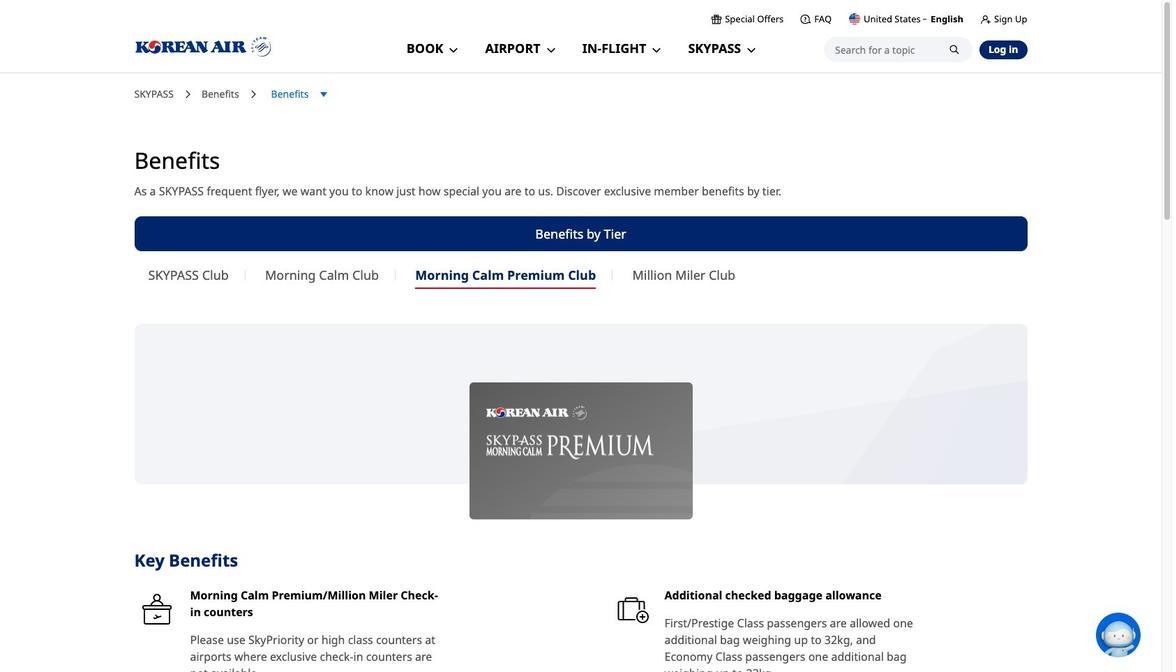 Task type: locate. For each thing, give the bounding box(es) containing it.
korean air skyteam skypass morning calm premium image
[[469, 383, 693, 520]]

main content
[[0, 87, 1162, 672]]

benefits by tier menu
[[134, 244, 1028, 289]]



Task type: vqa. For each thing, say whether or not it's contained in the screenshot.
main content
yes



